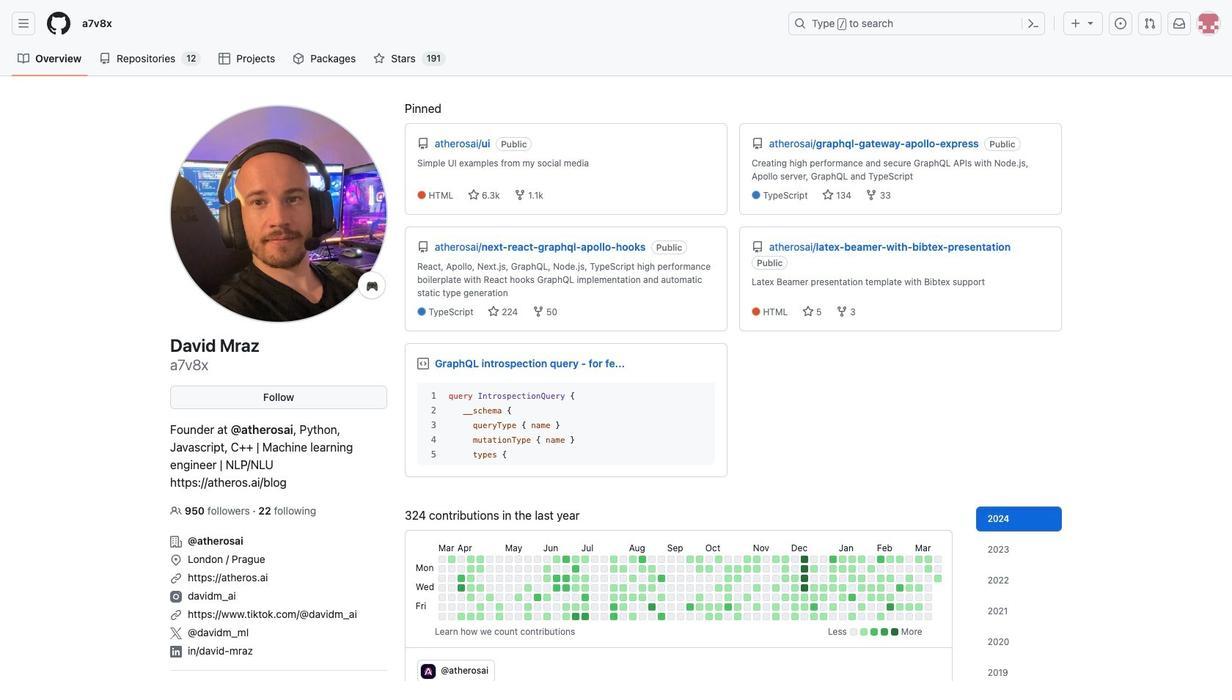 Task type: vqa. For each thing, say whether or not it's contained in the screenshot.
notifications image on the top
yes



Task type: describe. For each thing, give the bounding box(es) containing it.
issue opened image
[[1115, 18, 1127, 29]]

forks image for the middle stars icon
[[836, 306, 848, 318]]

forks image for stars image
[[514, 189, 526, 201]]

plus image
[[1070, 18, 1082, 29]]

home location: london / prague element
[[170, 549, 387, 567]]

code square image
[[417, 358, 429, 369]]

view a7v8x's full-sized avatar image
[[170, 106, 387, 323]]

triangle down image
[[1085, 17, 1097, 29]]

organization image
[[170, 536, 182, 548]]

repo image for leftmost stars icon
[[417, 241, 429, 253]]

git pull request image
[[1144, 18, 1156, 29]]

0 vertical spatial repo image
[[99, 53, 111, 65]]

stars image
[[468, 189, 479, 201]]

1 horizontal spatial stars image
[[802, 306, 814, 318]]

organization: @atherosai element
[[170, 530, 387, 549]]



Task type: locate. For each thing, give the bounding box(es) containing it.
book image
[[18, 53, 29, 65]]

homepage image
[[47, 12, 70, 35]]

repo image for stars icon to the right
[[752, 138, 764, 150]]

table image
[[219, 53, 231, 65]]

stars image
[[822, 189, 834, 201], [488, 306, 499, 318], [802, 306, 814, 318]]

2 horizontal spatial repo image
[[752, 241, 764, 253]]

1 vertical spatial repo image
[[417, 241, 429, 253]]

cell
[[439, 556, 446, 563], [448, 556, 455, 563], [458, 556, 465, 563], [467, 556, 474, 563], [477, 556, 484, 563], [486, 556, 494, 563], [496, 556, 503, 563], [505, 556, 513, 563], [515, 556, 522, 563], [524, 556, 532, 563], [534, 556, 541, 563], [543, 556, 551, 563], [553, 556, 560, 563], [562, 556, 570, 563], [572, 556, 579, 563], [582, 556, 589, 563], [591, 556, 598, 563], [601, 556, 608, 563], [610, 556, 618, 563], [620, 556, 627, 563], [629, 556, 637, 563], [639, 556, 646, 563], [648, 556, 656, 563], [658, 556, 665, 563], [667, 556, 675, 563], [677, 556, 684, 563], [686, 556, 694, 563], [696, 556, 703, 563], [706, 556, 713, 563], [715, 556, 722, 563], [725, 556, 732, 563], [734, 556, 741, 563], [744, 556, 751, 563], [753, 556, 761, 563], [763, 556, 770, 563], [772, 556, 780, 563], [782, 556, 789, 563], [791, 556, 799, 563], [801, 556, 808, 563], [810, 556, 818, 563], [820, 556, 827, 563], [830, 556, 837, 563], [839, 556, 846, 563], [849, 556, 856, 563], [858, 556, 865, 563], [868, 556, 875, 563], [877, 556, 885, 563], [887, 556, 894, 563], [896, 556, 904, 563], [906, 556, 913, 563], [915, 556, 923, 563], [925, 556, 932, 563], [934, 556, 942, 563], [439, 566, 446, 573], [448, 566, 455, 573], [458, 566, 465, 573], [467, 566, 474, 573], [477, 566, 484, 573], [486, 566, 494, 573], [496, 566, 503, 573], [505, 566, 513, 573], [515, 566, 522, 573], [524, 566, 532, 573], [534, 566, 541, 573], [543, 566, 551, 573], [553, 566, 560, 573], [562, 566, 570, 573], [572, 566, 579, 573], [582, 566, 589, 573], [591, 566, 598, 573], [601, 566, 608, 573], [610, 566, 618, 573], [620, 566, 627, 573], [629, 566, 637, 573], [639, 566, 646, 573], [648, 566, 656, 573], [658, 566, 665, 573], [667, 566, 675, 573], [677, 566, 684, 573], [686, 566, 694, 573], [696, 566, 703, 573], [706, 566, 713, 573], [715, 566, 722, 573], [725, 566, 732, 573], [734, 566, 741, 573], [744, 566, 751, 573], [753, 566, 761, 573], [763, 566, 770, 573], [772, 566, 780, 573], [782, 566, 789, 573], [791, 566, 799, 573], [801, 566, 808, 573], [810, 566, 818, 573], [820, 566, 827, 573], [830, 566, 837, 573], [839, 566, 846, 573], [849, 566, 856, 573], [858, 566, 865, 573], [868, 566, 875, 573], [877, 566, 885, 573], [887, 566, 894, 573], [896, 566, 904, 573], [906, 566, 913, 573], [915, 566, 923, 573], [925, 566, 932, 573], [934, 566, 942, 573], [439, 575, 446, 582], [448, 575, 455, 582], [458, 575, 465, 582], [467, 575, 474, 582], [477, 575, 484, 582], [486, 575, 494, 582], [496, 575, 503, 582], [505, 575, 513, 582], [515, 575, 522, 582], [524, 575, 532, 582], [534, 575, 541, 582], [543, 575, 551, 582], [553, 575, 560, 582], [562, 575, 570, 582], [572, 575, 579, 582], [582, 575, 589, 582], [591, 575, 598, 582], [601, 575, 608, 582], [610, 575, 618, 582], [620, 575, 627, 582], [629, 575, 637, 582], [639, 575, 646, 582], [648, 575, 656, 582], [658, 575, 665, 582], [667, 575, 675, 582], [677, 575, 684, 582], [686, 575, 694, 582], [696, 575, 703, 582], [706, 575, 713, 582], [715, 575, 722, 582], [725, 575, 732, 582], [734, 575, 741, 582], [744, 575, 751, 582], [753, 575, 761, 582], [763, 575, 770, 582], [772, 575, 780, 582], [782, 575, 789, 582], [791, 575, 799, 582], [801, 575, 808, 582], [810, 575, 818, 582], [820, 575, 827, 582], [830, 575, 837, 582], [839, 575, 846, 582], [849, 575, 856, 582], [858, 575, 865, 582], [868, 575, 875, 582], [877, 575, 885, 582], [887, 575, 894, 582], [896, 575, 904, 582], [906, 575, 913, 582], [915, 575, 923, 582], [925, 575, 932, 582], [934, 575, 942, 582], [439, 585, 446, 592], [448, 585, 455, 592], [458, 585, 465, 592], [467, 585, 474, 592], [477, 585, 484, 592], [486, 585, 494, 592], [496, 585, 503, 592], [505, 585, 513, 592], [515, 585, 522, 592], [524, 585, 532, 592], [534, 585, 541, 592], [543, 585, 551, 592], [553, 585, 560, 592], [562, 585, 570, 592], [572, 585, 579, 592], [582, 585, 589, 592], [591, 585, 598, 592], [601, 585, 608, 592], [610, 585, 618, 592], [620, 585, 627, 592], [629, 585, 637, 592], [639, 585, 646, 592], [648, 585, 656, 592], [658, 585, 665, 592], [667, 585, 675, 592], [677, 585, 684, 592], [686, 585, 694, 592], [696, 585, 703, 592], [706, 585, 713, 592], [715, 585, 722, 592], [725, 585, 732, 592], [734, 585, 741, 592], [744, 585, 751, 592], [753, 585, 761, 592], [763, 585, 770, 592], [772, 585, 780, 592], [782, 585, 789, 592], [791, 585, 799, 592], [801, 585, 808, 592], [810, 585, 818, 592], [820, 585, 827, 592], [830, 585, 837, 592], [839, 585, 846, 592], [849, 585, 856, 592], [858, 585, 865, 592], [868, 585, 875, 592], [877, 585, 885, 592], [887, 585, 894, 592], [896, 585, 904, 592], [906, 585, 913, 592], [915, 585, 923, 592], [925, 585, 932, 592], [439, 594, 446, 601], [448, 594, 455, 601], [458, 594, 465, 601], [467, 594, 474, 601], [477, 594, 484, 601], [486, 594, 494, 601], [496, 594, 503, 601], [505, 594, 513, 601], [515, 594, 522, 601], [524, 594, 532, 601], [534, 594, 541, 601], [543, 594, 551, 601], [553, 594, 560, 601], [562, 594, 570, 601], [572, 594, 579, 601], [582, 594, 589, 601], [591, 594, 598, 601], [601, 594, 608, 601], [610, 594, 618, 601], [620, 594, 627, 601], [629, 594, 637, 601], [639, 594, 646, 601], [648, 594, 656, 601], [658, 594, 665, 601], [667, 594, 675, 601], [677, 594, 684, 601], [686, 594, 694, 601], [696, 594, 703, 601], [706, 594, 713, 601], [715, 594, 722, 601], [725, 594, 732, 601], [734, 594, 741, 601], [744, 594, 751, 601], [753, 594, 761, 601], [763, 594, 770, 601], [772, 594, 780, 601], [782, 594, 789, 601], [791, 594, 799, 601], [801, 594, 808, 601], [810, 594, 818, 601], [820, 594, 827, 601], [830, 594, 837, 601], [839, 594, 846, 601], [849, 594, 856, 601], [858, 594, 865, 601], [868, 594, 875, 601], [877, 594, 885, 601], [887, 594, 894, 601], [896, 594, 904, 601], [906, 594, 913, 601], [915, 594, 923, 601], [925, 594, 932, 601], [439, 604, 446, 611], [448, 604, 455, 611], [458, 604, 465, 611], [467, 604, 474, 611], [477, 604, 484, 611], [486, 604, 494, 611], [496, 604, 503, 611], [505, 604, 513, 611], [515, 604, 522, 611], [524, 604, 532, 611], [534, 604, 541, 611], [543, 604, 551, 611], [553, 604, 560, 611], [562, 604, 570, 611], [572, 604, 579, 611], [582, 604, 589, 611], [591, 604, 598, 611], [601, 604, 608, 611], [610, 604, 618, 611], [620, 604, 627, 611], [629, 604, 637, 611], [639, 604, 646, 611], [648, 604, 656, 611], [658, 604, 665, 611], [667, 604, 675, 611], [677, 604, 684, 611], [686, 604, 694, 611], [696, 604, 703, 611], [706, 604, 713, 611], [715, 604, 722, 611], [725, 604, 732, 611], [734, 604, 741, 611], [744, 604, 751, 611], [753, 604, 761, 611], [763, 604, 770, 611], [772, 604, 780, 611], [782, 604, 789, 611], [791, 604, 799, 611], [801, 604, 808, 611], [810, 604, 818, 611], [820, 604, 827, 611], [830, 604, 837, 611], [839, 604, 846, 611], [849, 604, 856, 611], [858, 604, 865, 611], [868, 604, 875, 611], [877, 604, 885, 611], [887, 604, 894, 611], [896, 604, 904, 611], [906, 604, 913, 611], [915, 604, 923, 611], [925, 604, 932, 611], [439, 613, 446, 621], [448, 613, 455, 621], [458, 613, 465, 621], [467, 613, 474, 621], [477, 613, 484, 621], [486, 613, 494, 621], [496, 613, 503, 621], [505, 613, 513, 621], [515, 613, 522, 621], [524, 613, 532, 621], [534, 613, 541, 621], [543, 613, 551, 621], [553, 613, 560, 621], [562, 613, 570, 621], [572, 613, 579, 621], [582, 613, 589, 621], [591, 613, 598, 621], [601, 613, 608, 621], [610, 613, 618, 621], [620, 613, 627, 621], [629, 613, 637, 621], [639, 613, 646, 621], [648, 613, 656, 621], [658, 613, 665, 621], [667, 613, 675, 621], [677, 613, 684, 621], [686, 613, 694, 621], [696, 613, 703, 621], [706, 613, 713, 621], [715, 613, 722, 621], [725, 613, 732, 621], [734, 613, 741, 621], [744, 613, 751, 621], [753, 613, 761, 621], [763, 613, 770, 621], [772, 613, 780, 621], [782, 613, 789, 621], [791, 613, 799, 621], [801, 613, 808, 621], [810, 613, 818, 621], [820, 613, 827, 621], [830, 613, 837, 621], [839, 613, 846, 621], [849, 613, 856, 621], [858, 613, 865, 621], [868, 613, 875, 621], [877, 613, 885, 621], [887, 613, 894, 621], [896, 613, 904, 621], [906, 613, 913, 621], [915, 613, 923, 621], [925, 613, 932, 621]]

link image
[[170, 573, 182, 585]]

repo image for stars image
[[417, 138, 429, 150]]

Follow a7v8x submit
[[170, 386, 387, 409]]

1 horizontal spatial repo image
[[752, 138, 764, 150]]

0 horizontal spatial repo image
[[417, 241, 429, 253]]

people image
[[170, 505, 182, 517]]

location image
[[170, 555, 182, 566]]

star image
[[374, 53, 385, 65]]

forks image
[[514, 189, 526, 201], [866, 189, 878, 201], [532, 306, 544, 318], [836, 306, 848, 318]]

forks image for leftmost stars icon
[[532, 306, 544, 318]]

repo image
[[99, 53, 111, 65], [417, 138, 429, 150], [752, 241, 764, 253]]

forks image for stars icon to the right
[[866, 189, 878, 201]]

social account image
[[170, 610, 182, 621]]

0 horizontal spatial repo image
[[99, 53, 111, 65]]

command palette image
[[1028, 18, 1039, 29]]

1 horizontal spatial repo image
[[417, 138, 429, 150]]

0 vertical spatial repo image
[[752, 138, 764, 150]]

notifications image
[[1174, 18, 1185, 29]]

1 vertical spatial repo image
[[417, 138, 429, 150]]

package image
[[293, 53, 305, 65]]

grid
[[414, 540, 944, 623]]

repo image for the middle stars icon
[[752, 241, 764, 253]]

repo image
[[752, 138, 764, 150], [417, 241, 429, 253]]

2 vertical spatial repo image
[[752, 241, 764, 253]]

2 horizontal spatial stars image
[[822, 189, 834, 201]]

0 horizontal spatial stars image
[[488, 306, 499, 318]]



